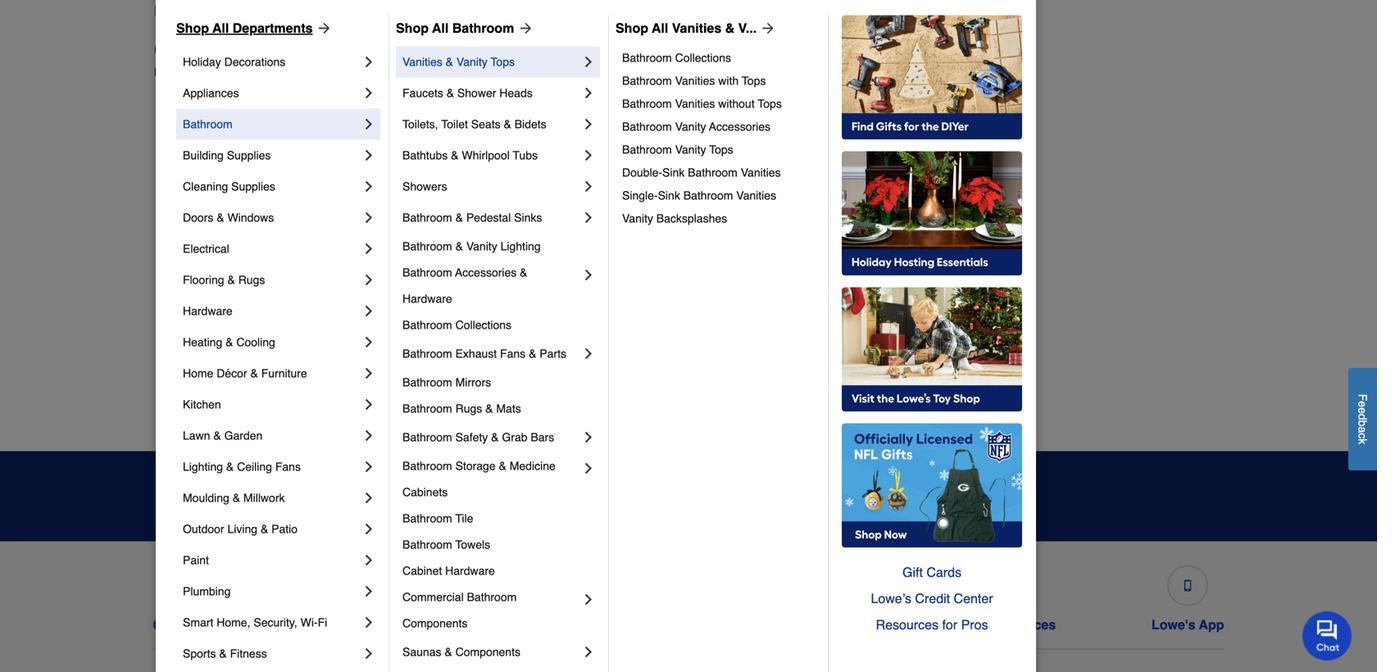 Task type: vqa. For each thing, say whether or not it's contained in the screenshot.
(13.7
no



Task type: describe. For each thing, give the bounding box(es) containing it.
sewell
[[969, 215, 1003, 228]]

& inside lawn & garden link
[[214, 429, 221, 442]]

jersey inside "button"
[[383, 3, 422, 18]]

& inside contact us & faq link
[[226, 618, 235, 633]]

tops for bathroom vanities with tops
[[742, 74, 766, 87]]

hamilton
[[435, 182, 480, 196]]

bathroom for bathroom & vanity lighting link
[[403, 240, 453, 253]]

chevron right image for home décor & furniture
[[361, 365, 377, 382]]

lawn & garden link
[[183, 420, 361, 451]]

commercial bathroom components link
[[403, 584, 581, 637]]

components for saunas & components
[[456, 646, 521, 659]]

moulding
[[183, 492, 230, 505]]

bathroom & pedestal sinks link
[[403, 202, 581, 233]]

maple
[[702, 150, 733, 163]]

décor
[[217, 367, 247, 380]]

east for east rutherford
[[167, 314, 190, 327]]

rio grande
[[969, 182, 1028, 196]]

chevron right image for smart home, security, wi-fi
[[361, 615, 377, 631]]

bathroom for 'bathroom rugs & mats' link
[[403, 402, 453, 415]]

chevron right image for vanities & vanity tops
[[581, 54, 597, 70]]

lowe's credit center link
[[842, 586, 1023, 612]]

up
[[966, 489, 983, 504]]

contact us & faq link
[[153, 559, 266, 633]]

chevron right image for plumbing
[[361, 583, 377, 600]]

all for departments
[[213, 20, 229, 36]]

trends
[[578, 477, 642, 500]]

supplies for building supplies
[[227, 149, 271, 162]]

grab
[[502, 431, 528, 444]]

vanities up morganville link
[[737, 189, 777, 202]]

chevron right image for moulding & millwork
[[361, 490, 377, 506]]

shop all departments link
[[176, 18, 333, 38]]

bidets
[[515, 118, 547, 131]]

bathroom for the 'bathroom exhaust fans & parts' link
[[403, 347, 453, 360]]

chevron right image for bathroom accessories & hardware
[[581, 267, 597, 283]]

bathroom safety & grab bars
[[403, 431, 555, 444]]

cooling
[[237, 336, 275, 349]]

towels
[[456, 538, 491, 551]]

lowe's inside city directory lowe's stores in new jersey
[[154, 65, 190, 78]]

& inside "faucets & shower heads" link
[[447, 86, 454, 100]]

bathroom storage & medicine cabinets link
[[403, 453, 581, 506]]

officially licensed n f l gifts. shop now. image
[[842, 424, 1023, 548]]

outdoor
[[183, 523, 224, 536]]

credit for lowe's
[[916, 591, 951, 606]]

bathroom vanity accessories link
[[623, 115, 817, 138]]

with
[[719, 74, 739, 87]]

vanity up the faucets & shower heads on the left
[[457, 55, 488, 68]]

& inside the flooring & rugs link
[[228, 273, 235, 287]]

toms river link
[[969, 279, 1027, 296]]

& inside bathroom safety & grab bars link
[[491, 431, 499, 444]]

paint link
[[183, 545, 361, 576]]

bathroom down double-sink bathroom vanities
[[684, 189, 734, 202]]

sewell link
[[969, 214, 1003, 230]]

bathroom for leftmost 'bathroom collections' link
[[403, 319, 453, 332]]

chevron right image for lawn & garden
[[361, 428, 377, 444]]

bathroom for "bathroom vanity accessories" link
[[623, 120, 672, 133]]

backsplashes
[[657, 212, 728, 225]]

chevron right image for bathroom safety & grab bars
[[581, 429, 597, 446]]

chevron right image for bathroom storage & medicine cabinets
[[581, 460, 597, 477]]

customer care image
[[204, 580, 215, 592]]

double-
[[623, 166, 663, 179]]

& inside "saunas & components" link
[[445, 646, 453, 659]]

chevron right image for sports & fitness
[[361, 646, 377, 662]]

bathroom vanities without tops link
[[623, 92, 817, 115]]

heating & cooling link
[[183, 327, 361, 358]]

vanity backsplashes
[[623, 212, 728, 225]]

contact us & faq
[[153, 618, 266, 633]]

0 vertical spatial a
[[186, 3, 193, 18]]

medicine
[[510, 460, 556, 473]]

1 horizontal spatial gift cards link
[[842, 560, 1023, 586]]

status
[[401, 618, 441, 633]]

sports & fitness link
[[183, 638, 361, 670]]

millwork
[[244, 492, 285, 505]]

& inside sports & fitness "link"
[[219, 647, 227, 661]]

& inside "moulding & millwork" link
[[233, 492, 240, 505]]

& inside 'lighting & ceiling fans' link
[[226, 460, 234, 474]]

shade
[[737, 150, 770, 163]]

1 horizontal spatial cards
[[927, 565, 962, 580]]

bathtubs & whirlpool tubs link
[[403, 140, 581, 171]]

0 horizontal spatial collections
[[456, 319, 512, 332]]

piscataway
[[969, 117, 1028, 130]]

0 horizontal spatial bathroom collections
[[403, 319, 512, 332]]

kitchen
[[183, 398, 221, 411]]

sign up button
[[906, 474, 1010, 519]]

sink for single-
[[658, 189, 681, 202]]

jersey inside city directory lowe's stores in new jersey
[[267, 65, 301, 78]]

us
[[205, 618, 222, 633]]

bathroom & pedestal sinks
[[403, 211, 542, 224]]

bathroom for bathroom storage & medicine cabinets 'link'
[[403, 460, 453, 473]]

egg
[[167, 379, 188, 392]]

chevron right image for holiday decorations
[[361, 54, 377, 70]]

1 horizontal spatial rugs
[[456, 402, 482, 415]]

bathroom towels link
[[403, 532, 597, 558]]

chevron right image for toilets, toilet seats & bidets
[[581, 116, 597, 132]]

sports
[[183, 647, 216, 661]]

0 vertical spatial lighting
[[501, 240, 541, 253]]

safety
[[456, 431, 488, 444]]

doors & windows link
[[183, 202, 361, 233]]

departments
[[233, 20, 313, 36]]

toilets, toilet seats & bidets link
[[403, 109, 581, 140]]

find a store
[[154, 3, 230, 18]]

vanity down single-
[[623, 212, 654, 225]]

sink for double-
[[663, 166, 685, 179]]

vanities up bathroom vanities without tops
[[675, 74, 716, 87]]

all for bathroom
[[432, 20, 449, 36]]

home décor & furniture link
[[183, 358, 361, 389]]

showers link
[[403, 171, 581, 202]]

0 vertical spatial bathroom collections link
[[623, 46, 817, 69]]

0 horizontal spatial gift cards link
[[763, 559, 834, 633]]

bathroom for bathroom safety & grab bars link
[[403, 431, 453, 444]]

smart home, security, wi-fi
[[183, 616, 328, 629]]

lumberton
[[435, 379, 490, 392]]

bathroom vanity accessories
[[623, 120, 771, 133]]

hardware inside bathroom accessories & hardware
[[403, 292, 452, 305]]

chevron right image for electrical
[[361, 241, 377, 257]]

bathroom for 'bathroom vanity tops' link
[[623, 143, 672, 156]]

vanity backsplashes link
[[623, 207, 817, 230]]

toilet
[[442, 118, 468, 131]]

holiday decorations link
[[183, 46, 361, 77]]

township
[[229, 379, 277, 392]]

1 e from the top
[[1357, 401, 1370, 408]]

heads
[[500, 86, 533, 100]]

& inside the bathroom storage & medicine cabinets
[[499, 460, 507, 473]]

shop for shop all departments
[[176, 20, 209, 36]]

chevron right image for paint
[[361, 552, 377, 569]]

bathroom mirrors link
[[403, 369, 597, 396]]

bayonne link
[[167, 115, 213, 132]]

chevron right image for appliances
[[361, 85, 377, 101]]

bathtubs & whirlpool tubs
[[403, 149, 538, 162]]

components for commercial bathroom components
[[403, 617, 468, 630]]

east rutherford link
[[167, 312, 248, 328]]

doors & windows
[[183, 211, 274, 224]]

flemington link
[[435, 115, 492, 132]]

bathroom inside "link"
[[183, 118, 233, 131]]

resources for pros
[[876, 618, 989, 633]]

shop all bathroom link
[[396, 18, 534, 38]]

0 horizontal spatial bathroom collections link
[[403, 312, 597, 338]]

bathroom vanity tops link
[[623, 138, 817, 161]]

smart
[[183, 616, 214, 629]]

fans inside the 'bathroom exhaust fans & parts' link
[[500, 347, 526, 360]]

vanity down bathroom vanity accessories
[[675, 143, 707, 156]]

lawnside
[[435, 347, 483, 360]]

voorhees
[[969, 379, 1018, 392]]

vanity down hillsborough link
[[467, 240, 498, 253]]

manchester link
[[702, 115, 762, 132]]

& inside bathroom accessories & hardware
[[520, 266, 528, 279]]

deals,
[[368, 477, 426, 500]]

toilets, toilet seats & bidets
[[403, 118, 547, 131]]

1 vertical spatial gift cards
[[767, 618, 830, 633]]

supplies for cleaning supplies
[[231, 180, 275, 193]]

bathroom for bathroom & pedestal sinks 'link'
[[403, 211, 453, 224]]

union
[[969, 347, 999, 360]]

& inside home décor & furniture link
[[251, 367, 258, 380]]

lowe's for lowe's app
[[1152, 618, 1196, 633]]

maple shade
[[702, 150, 770, 163]]

city inside city directory lowe's stores in new jersey
[[154, 39, 191, 61]]

mirrors
[[456, 376, 491, 389]]

& inside heating & cooling 'link'
[[226, 336, 233, 349]]

tops down "bathroom vanity accessories" link
[[710, 143, 734, 156]]

find gifts for the diyer. image
[[842, 15, 1023, 140]]

new inside "button"
[[354, 3, 380, 18]]

0 vertical spatial rugs
[[238, 273, 265, 287]]

bathroom inside commercial bathroom components
[[467, 591, 517, 604]]

fans inside 'lighting & ceiling fans' link
[[275, 460, 301, 474]]

chevron right image for bathroom
[[361, 116, 377, 132]]

holiday
[[183, 55, 221, 68]]

paint
[[183, 554, 209, 567]]

& inside the 'bathroom exhaust fans & parts' link
[[529, 347, 537, 360]]

double-sink bathroom vanities link
[[623, 161, 817, 184]]

1 vertical spatial lighting
[[183, 460, 223, 474]]

new inside city directory lowe's stores in new jersey
[[241, 65, 264, 78]]

toms
[[969, 281, 997, 294]]

eatontown
[[167, 347, 222, 360]]



Task type: locate. For each thing, give the bounding box(es) containing it.
arrow right image up holiday decorations link
[[313, 20, 333, 36]]

bathroom up cabinet
[[403, 538, 453, 551]]

shop down new jersey
[[396, 20, 429, 36]]

bathroom up double-
[[623, 143, 672, 156]]

0 horizontal spatial gift
[[767, 618, 790, 633]]

1 vertical spatial fans
[[275, 460, 301, 474]]

2 arrow right image from the left
[[757, 20, 777, 36]]

1 vertical spatial collections
[[456, 319, 512, 332]]

arrow right image
[[515, 20, 534, 36]]

1 horizontal spatial bathroom collections
[[623, 51, 732, 64]]

0 vertical spatial center
[[954, 591, 994, 606]]

bathroom vanity tops
[[623, 143, 734, 156]]

deptford
[[167, 248, 211, 261]]

tops right without
[[758, 97, 782, 110]]

bathroom up 'bathroom vanity tops'
[[623, 120, 672, 133]]

chevron right image for commercial bathroom components
[[581, 592, 597, 608]]

components inside commercial bathroom components
[[403, 617, 468, 630]]

1 horizontal spatial new
[[354, 3, 380, 18]]

a right find
[[186, 3, 193, 18]]

0 horizontal spatial credit
[[585, 618, 622, 633]]

a up k
[[1357, 427, 1370, 433]]

1 horizontal spatial gift cards
[[903, 565, 962, 580]]

all inside the shop all vanities & v... link
[[652, 20, 669, 36]]

& down hamilton
[[456, 211, 463, 224]]

heating
[[183, 336, 222, 349]]

collections up bathroom exhaust fans & parts
[[456, 319, 512, 332]]

order status link
[[362, 559, 441, 633]]

lowe's for lowe's credit center
[[537, 618, 581, 633]]

lowe's up "saunas & components" link at the left of the page
[[537, 618, 581, 633]]

chevron right image for cleaning supplies
[[361, 178, 377, 195]]

0 vertical spatial gift
[[903, 565, 923, 580]]

& inside toilets, toilet seats & bidets link
[[504, 118, 512, 131]]

0 vertical spatial bathroom collections
[[623, 51, 732, 64]]

all up bathroom vanities with tops
[[652, 20, 669, 36]]

chevron right image
[[581, 54, 597, 70], [581, 85, 597, 101], [361, 116, 377, 132], [581, 147, 597, 164], [361, 178, 377, 195], [581, 178, 597, 195], [581, 209, 597, 226], [361, 272, 377, 288], [361, 303, 377, 319], [361, 396, 377, 413], [581, 460, 597, 477], [361, 490, 377, 506], [361, 521, 377, 538], [581, 592, 597, 608], [361, 646, 377, 662]]

& left millwork on the bottom of the page
[[233, 492, 240, 505]]

tops for vanities & vanity tops
[[491, 55, 515, 68]]

all
[[213, 20, 229, 36], [432, 20, 449, 36], [652, 20, 669, 36]]

&
[[726, 20, 735, 36], [446, 55, 454, 68], [447, 86, 454, 100], [504, 118, 512, 131], [451, 149, 459, 162], [217, 211, 224, 224], [456, 211, 463, 224], [456, 240, 463, 253], [520, 266, 528, 279], [228, 273, 235, 287], [226, 336, 233, 349], [529, 347, 537, 360], [251, 367, 258, 380], [486, 402, 493, 415], [214, 429, 221, 442], [491, 431, 499, 444], [499, 460, 507, 473], [226, 460, 234, 474], [233, 492, 240, 505], [261, 523, 268, 536], [226, 618, 235, 633], [445, 646, 453, 659], [219, 647, 227, 661]]

ceiling
[[237, 460, 272, 474]]

& right "décor"
[[251, 367, 258, 380]]

chevron right image for hardware
[[361, 303, 377, 319]]

0 horizontal spatial center
[[626, 618, 668, 633]]

chevron right image for bathroom & pedestal sinks
[[581, 209, 597, 226]]

chevron right image for faucets & shower heads
[[581, 85, 597, 101]]

lowe's left app
[[1152, 618, 1196, 633]]

0 horizontal spatial city
[[154, 39, 191, 61]]

1 horizontal spatial gift
[[903, 565, 923, 580]]

commercial
[[403, 591, 464, 604]]

cabinet hardware link
[[403, 558, 597, 584]]

& inside bathtubs & whirlpool tubs link
[[451, 149, 459, 162]]

0 vertical spatial components
[[403, 617, 468, 630]]

rio
[[969, 182, 987, 196]]

1 vertical spatial bathroom collections link
[[403, 312, 597, 338]]

order
[[362, 618, 397, 633]]

& inside the shop all vanities & v... link
[[726, 20, 735, 36]]

1 vertical spatial cards
[[793, 618, 830, 633]]

bathroom up vanities & vanity tops link
[[453, 20, 515, 36]]

& down bathroom & vanity lighting link
[[520, 266, 528, 279]]

all inside shop all bathroom link
[[432, 20, 449, 36]]

rugs down electrical link
[[238, 273, 265, 287]]

& right saunas
[[445, 646, 453, 659]]

moulding & millwork
[[183, 492, 285, 505]]

& left patio
[[261, 523, 268, 536]]

center
[[954, 591, 994, 606], [626, 618, 668, 633]]

new jersey button
[[354, 1, 422, 21]]

bathroom collections up lawnside link
[[403, 319, 512, 332]]

vanities & vanity tops link
[[403, 46, 581, 77]]

0 vertical spatial collections
[[675, 51, 732, 64]]

bathroom for bathroom vanities with tops link
[[623, 74, 672, 87]]

moulding & millwork link
[[183, 483, 361, 514]]

& inside bathroom & pedestal sinks 'link'
[[456, 211, 463, 224]]

resources
[[876, 618, 939, 633]]

lowe's
[[871, 591, 912, 606]]

bathroom down lawnside
[[403, 376, 453, 389]]

0 horizontal spatial fans
[[275, 460, 301, 474]]

1 vertical spatial jersey
[[267, 65, 301, 78]]

1 vertical spatial bathroom collections
[[403, 319, 512, 332]]

0 vertical spatial supplies
[[227, 149, 271, 162]]

lighting & ceiling fans link
[[183, 451, 361, 483]]

garden
[[224, 429, 263, 442]]

sink down 'bathroom vanity tops'
[[663, 166, 685, 179]]

1 horizontal spatial credit
[[916, 591, 951, 606]]

electrical
[[183, 242, 229, 255]]

bathroom down hillsborough link
[[403, 240, 453, 253]]

arrow right image for shop all vanities & v...
[[757, 20, 777, 36]]

cabinet hardware
[[403, 565, 495, 578]]

& right bathtubs
[[451, 149, 459, 162]]

1 horizontal spatial lowe's
[[537, 618, 581, 633]]

& inside bathroom & vanity lighting link
[[456, 240, 463, 253]]

east down deptford link
[[167, 281, 190, 294]]

0 horizontal spatial jersey
[[267, 65, 301, 78]]

1 vertical spatial accessories
[[455, 266, 517, 279]]

supplies up "cleaning supplies"
[[227, 149, 271, 162]]

fans right ceiling at left
[[275, 460, 301, 474]]

tops for bathroom vanities without tops
[[758, 97, 782, 110]]

brick link
[[167, 148, 193, 164]]

cleaning supplies
[[183, 180, 275, 193]]

2 e from the top
[[1357, 408, 1370, 414]]

vanities up faucets
[[403, 55, 443, 68]]

a inside button
[[1357, 427, 1370, 433]]

& right doors
[[217, 211, 224, 224]]

0 vertical spatial jersey
[[383, 3, 422, 18]]

1 east from the top
[[167, 281, 190, 294]]

showers
[[403, 180, 447, 193]]

bathroom for top 'bathroom collections' link
[[623, 51, 672, 64]]

bathroom for bathroom vanities without tops link
[[623, 97, 672, 110]]

lumberton link
[[435, 378, 490, 394]]

deptford link
[[167, 246, 211, 263]]

city up bathroom exhaust fans & parts
[[472, 314, 491, 327]]

1 vertical spatial gift
[[767, 618, 790, 633]]

a
[[186, 3, 193, 18], [1357, 427, 1370, 433]]

1 horizontal spatial arrow right image
[[757, 20, 777, 36]]

0 vertical spatial credit
[[916, 591, 951, 606]]

bathroom up cabinets
[[403, 460, 453, 473]]

pickup image
[[396, 580, 407, 592]]

1 vertical spatial components
[[456, 646, 521, 659]]

2 east from the top
[[167, 314, 190, 327]]

center for lowe's credit center
[[626, 618, 668, 633]]

& right "sports"
[[219, 647, 227, 661]]

1 vertical spatial credit
[[585, 618, 622, 633]]

& right storage
[[499, 460, 507, 473]]

chevron right image for building supplies
[[361, 147, 377, 164]]

app
[[1200, 618, 1225, 633]]

1 all from the left
[[213, 20, 229, 36]]

installation
[[930, 618, 999, 633]]

share.
[[609, 503, 642, 516]]

brunswick
[[193, 281, 246, 294]]

chat invite button image
[[1303, 611, 1353, 661]]

0 horizontal spatial a
[[186, 3, 193, 18]]

jersey down departments
[[267, 65, 301, 78]]

city down find
[[154, 39, 191, 61]]

& left 'v...'
[[726, 20, 735, 36]]

1 horizontal spatial city
[[472, 314, 491, 327]]

east rutherford
[[167, 314, 248, 327]]

lowe's credit center
[[871, 591, 994, 606]]

credit for lowe's
[[585, 618, 622, 633]]

lowe's left stores
[[154, 65, 190, 78]]

1 vertical spatial east
[[167, 314, 190, 327]]

outdoor living & patio
[[183, 523, 298, 536]]

v...
[[739, 20, 757, 36]]

0 vertical spatial gift cards
[[903, 565, 962, 580]]

lighting down sinks on the left top of the page
[[501, 240, 541, 253]]

arrow right image up bathroom vanities with tops link
[[757, 20, 777, 36]]

bars
[[531, 431, 555, 444]]

bathroom accessories & hardware link
[[403, 260, 581, 312]]

turnersville link
[[969, 312, 1028, 328]]

e up b
[[1357, 408, 1370, 414]]

lighting & ceiling fans
[[183, 460, 301, 474]]

& left mats
[[486, 402, 493, 415]]

bathroom up bathroom mirrors
[[403, 347, 453, 360]]

new
[[354, 3, 380, 18], [241, 65, 264, 78]]

& down hillsborough link
[[456, 240, 463, 253]]

cleaning
[[183, 180, 228, 193]]

bathroom collections link up with
[[623, 46, 817, 69]]

chevron right image
[[361, 54, 377, 70], [361, 85, 377, 101], [581, 116, 597, 132], [361, 147, 377, 164], [361, 209, 377, 226], [361, 241, 377, 257], [581, 267, 597, 283], [361, 334, 377, 351], [581, 346, 597, 362], [361, 365, 377, 382], [361, 428, 377, 444], [581, 429, 597, 446], [361, 459, 377, 475], [361, 552, 377, 569], [361, 583, 377, 600], [361, 615, 377, 631], [581, 644, 597, 661]]

vanities left 'v...'
[[672, 20, 722, 36]]

delran
[[167, 215, 201, 228]]

& down the shop all bathroom
[[446, 55, 454, 68]]

all inside shop all departments link
[[213, 20, 229, 36]]

0 vertical spatial fans
[[500, 347, 526, 360]]

1 vertical spatial a
[[1357, 427, 1370, 433]]

bathroom down maple
[[688, 166, 738, 179]]

components down commercial bathroom components link
[[456, 646, 521, 659]]

bathroom for bathroom mirrors link
[[403, 376, 453, 389]]

lighting up moulding
[[183, 460, 223, 474]]

shop for shop all vanities & v...
[[616, 20, 649, 36]]

bathroom mirrors
[[403, 376, 491, 389]]

for
[[943, 618, 958, 633]]

bathroom collections link up bathroom exhaust fans & parts
[[403, 312, 597, 338]]

jersey inside 'link'
[[435, 314, 469, 327]]

all for vanities
[[652, 20, 669, 36]]

3 all from the left
[[652, 20, 669, 36]]

2 vertical spatial jersey
[[435, 314, 469, 327]]

without
[[719, 97, 755, 110]]

voorhees link
[[969, 378, 1018, 394]]

east for east brunswick
[[167, 281, 190, 294]]

vanities down shade
[[741, 166, 781, 179]]

bathroom down "shop all vanities & v..."
[[623, 51, 672, 64]]

holiday hosting essentials. image
[[842, 151, 1023, 276]]

butler
[[167, 182, 197, 196]]

pros
[[962, 618, 989, 633]]

2 horizontal spatial jersey
[[435, 314, 469, 327]]

lowe's
[[154, 65, 190, 78], [537, 618, 581, 633], [1152, 618, 1196, 633]]

bathroom down bathroom mirrors
[[403, 402, 453, 415]]

2 horizontal spatial shop
[[616, 20, 649, 36]]

bathroom up lawnside link
[[403, 319, 453, 332]]

home décor & furniture
[[183, 367, 307, 380]]

f e e d b a c k button
[[1349, 368, 1378, 471]]

chevron right image for bathroom exhaust fans & parts
[[581, 346, 597, 362]]

bathroom inside 'link'
[[403, 211, 453, 224]]

toilets,
[[403, 118, 438, 131]]

bathroom for bathroom accessories & hardware link
[[403, 266, 453, 279]]

0 vertical spatial east
[[167, 281, 190, 294]]

bathroom down manahawkin link in the left bottom of the page
[[403, 431, 453, 444]]

bathroom collections up bathroom vanities with tops
[[623, 51, 732, 64]]

chevron right image for heating & cooling
[[361, 334, 377, 351]]

piscataway link
[[969, 115, 1028, 132]]

plumbing link
[[183, 576, 361, 607]]

bathroom down bathroom vanities with tops
[[623, 97, 672, 110]]

chevron right image for kitchen
[[361, 396, 377, 413]]

0 horizontal spatial new
[[241, 65, 264, 78]]

shop down the find a store
[[176, 20, 209, 36]]

wi-
[[301, 616, 318, 629]]

bathroom inside bathroom accessories & hardware
[[403, 266, 453, 279]]

0 horizontal spatial shop
[[176, 20, 209, 36]]

arrow right image for shop all departments
[[313, 20, 333, 36]]

bathroom down the holmdel
[[403, 266, 453, 279]]

0 vertical spatial new
[[354, 3, 380, 18]]

bathroom down cabinet hardware link
[[467, 591, 517, 604]]

1 horizontal spatial shop
[[396, 20, 429, 36]]

shop for shop all bathroom
[[396, 20, 429, 36]]

rugs down "lumberton"
[[456, 402, 482, 415]]

1 shop from the left
[[176, 20, 209, 36]]

1 horizontal spatial all
[[432, 20, 449, 36]]

1 arrow right image from the left
[[313, 20, 333, 36]]

shop
[[176, 20, 209, 36], [396, 20, 429, 36], [616, 20, 649, 36]]

chevron right image for showers
[[581, 178, 597, 195]]

bathroom accessories & hardware
[[403, 266, 531, 305]]

hardware down east brunswick
[[183, 305, 233, 318]]

fans up bathroom mirrors link
[[500, 347, 526, 360]]

vanities down bathroom vanities with tops
[[675, 97, 716, 110]]

2 shop from the left
[[396, 20, 429, 36]]

& right seats
[[504, 118, 512, 131]]

supplies up windows
[[231, 180, 275, 193]]

services
[[1003, 618, 1057, 633]]

arrow right image inside the shop all vanities & v... link
[[757, 20, 777, 36]]

bathroom inside the bathroom storage & medicine cabinets
[[403, 460, 453, 473]]

woodbridge link
[[969, 411, 1031, 427]]

collections up bathroom vanities with tops
[[675, 51, 732, 64]]

sign up form
[[662, 474, 1010, 519]]

vanity down bathroom vanities without tops
[[675, 120, 707, 133]]

1 vertical spatial city
[[472, 314, 491, 327]]

harbor
[[191, 379, 226, 392]]

bathroom link
[[183, 109, 361, 140]]

& left ceiling at left
[[226, 460, 234, 474]]

0 horizontal spatial gift cards
[[767, 618, 830, 633]]

woodbridge
[[969, 412, 1031, 425]]

& left parts
[[529, 347, 537, 360]]

chevron right image for bathtubs & whirlpool tubs
[[581, 147, 597, 164]]

chevron right image for lighting & ceiling fans
[[361, 459, 377, 475]]

& inside doors & windows link
[[217, 211, 224, 224]]

bathroom for bathroom tile link
[[403, 512, 453, 525]]

tops up "faucets & shower heads" link at top
[[491, 55, 515, 68]]

1 horizontal spatial jersey
[[383, 3, 422, 18]]

chevron right image for flooring & rugs
[[361, 272, 377, 288]]

morganville link
[[702, 214, 761, 230]]

mobile image
[[1183, 580, 1194, 592]]

gift cards
[[903, 565, 962, 580], [767, 618, 830, 633]]

1 horizontal spatial accessories
[[709, 120, 771, 133]]

1 horizontal spatial center
[[954, 591, 994, 606]]

bathroom up bathroom vanities without tops
[[623, 74, 672, 87]]

holmdel
[[435, 248, 477, 261]]

bathroom rugs & mats
[[403, 402, 521, 415]]

& left shower
[[447, 86, 454, 100]]

0 horizontal spatial all
[[213, 20, 229, 36]]

tops right with
[[742, 74, 766, 87]]

0 horizontal spatial accessories
[[455, 266, 517, 279]]

& inside outdoor living & patio link
[[261, 523, 268, 536]]

furniture
[[261, 367, 307, 380]]

flooring
[[183, 273, 224, 287]]

bathroom
[[453, 20, 515, 36], [623, 51, 672, 64], [623, 74, 672, 87], [623, 97, 672, 110], [183, 118, 233, 131], [623, 120, 672, 133], [623, 143, 672, 156], [688, 166, 738, 179], [684, 189, 734, 202], [403, 211, 453, 224], [403, 240, 453, 253], [403, 266, 453, 279], [403, 319, 453, 332], [403, 347, 453, 360], [403, 376, 453, 389], [403, 402, 453, 415], [403, 431, 453, 444], [403, 460, 453, 473], [403, 512, 453, 525], [403, 538, 453, 551], [467, 591, 517, 604]]

1 horizontal spatial collections
[[675, 51, 732, 64]]

accessories down bathroom & vanity lighting link
[[455, 266, 517, 279]]

2 horizontal spatial all
[[652, 20, 669, 36]]

shop all vanities & v...
[[616, 20, 757, 36]]

all down store
[[213, 20, 229, 36]]

chevron right image for outdoor living & patio
[[361, 521, 377, 538]]

hardware down towels
[[445, 565, 495, 578]]

dimensions image
[[987, 580, 999, 592]]

single-
[[623, 189, 658, 202]]

& inside vanities & vanity tops link
[[446, 55, 454, 68]]

east up heating
[[167, 314, 190, 327]]

bathroom rugs & mats link
[[403, 396, 597, 422]]

3 shop from the left
[[616, 20, 649, 36]]

lowe's credit center link
[[537, 559, 668, 633]]

2 horizontal spatial lowe's
[[1152, 618, 1196, 633]]

0 vertical spatial sink
[[663, 166, 685, 179]]

city inside 'link'
[[472, 314, 491, 327]]

chevron right image for saunas & components
[[581, 644, 597, 661]]

e up "d"
[[1357, 401, 1370, 408]]

to
[[594, 503, 605, 516]]

& inside 'bathroom rugs & mats' link
[[486, 402, 493, 415]]

accessories down without
[[709, 120, 771, 133]]

chevron right image for doors & windows
[[361, 209, 377, 226]]

1 horizontal spatial fans
[[500, 347, 526, 360]]

b
[[1357, 420, 1370, 427]]

0 vertical spatial city
[[154, 39, 191, 61]]

0 horizontal spatial rugs
[[238, 273, 265, 287]]

& right flooring
[[228, 273, 235, 287]]

all up vanities & vanity tops
[[432, 20, 449, 36]]

hardware up the jersey city 'link'
[[403, 292, 452, 305]]

0 horizontal spatial arrow right image
[[313, 20, 333, 36]]

living
[[228, 523, 258, 536]]

0 vertical spatial cards
[[927, 565, 962, 580]]

jersey up the shop all bathroom
[[383, 3, 422, 18]]

components down 'commercial' at the bottom of page
[[403, 617, 468, 630]]

building
[[183, 149, 224, 162]]

jersey up lawnside link
[[435, 314, 469, 327]]

0 horizontal spatial lowe's
[[154, 65, 190, 78]]

1 horizontal spatial bathroom collections link
[[623, 46, 817, 69]]

hackettstown
[[435, 150, 504, 163]]

1 horizontal spatial lighting
[[501, 240, 541, 253]]

visit the lowe's toy shop. image
[[842, 287, 1023, 412]]

river
[[1000, 281, 1027, 294]]

bathroom down appliances
[[183, 118, 233, 131]]

& right lawn
[[214, 429, 221, 442]]

1 vertical spatial center
[[626, 618, 668, 633]]

1 vertical spatial new
[[241, 65, 264, 78]]

arrow right image inside shop all departments link
[[313, 20, 333, 36]]

1 vertical spatial supplies
[[231, 180, 275, 193]]

1 vertical spatial sink
[[658, 189, 681, 202]]

0 horizontal spatial lighting
[[183, 460, 223, 474]]

2 all from the left
[[432, 20, 449, 36]]

bathroom down 'showers'
[[403, 211, 453, 224]]

sink up vanity backsplashes
[[658, 189, 681, 202]]

1 vertical spatial rugs
[[456, 402, 482, 415]]

bathroom for bathroom towels link
[[403, 538, 453, 551]]

exhaust
[[456, 347, 497, 360]]

center for lowe's credit center
[[954, 591, 994, 606]]

0 vertical spatial accessories
[[709, 120, 771, 133]]

1 horizontal spatial a
[[1357, 427, 1370, 433]]

accessories inside bathroom accessories & hardware
[[455, 266, 517, 279]]

& right us
[[226, 618, 235, 633]]

we've
[[505, 503, 538, 516]]

& left grab
[[491, 431, 499, 444]]

arrow right image
[[313, 20, 333, 36], [757, 20, 777, 36]]

& down 'rutherford'
[[226, 336, 233, 349]]

0 horizontal spatial cards
[[793, 618, 830, 633]]

smart home, security, wi-fi link
[[183, 607, 361, 638]]



